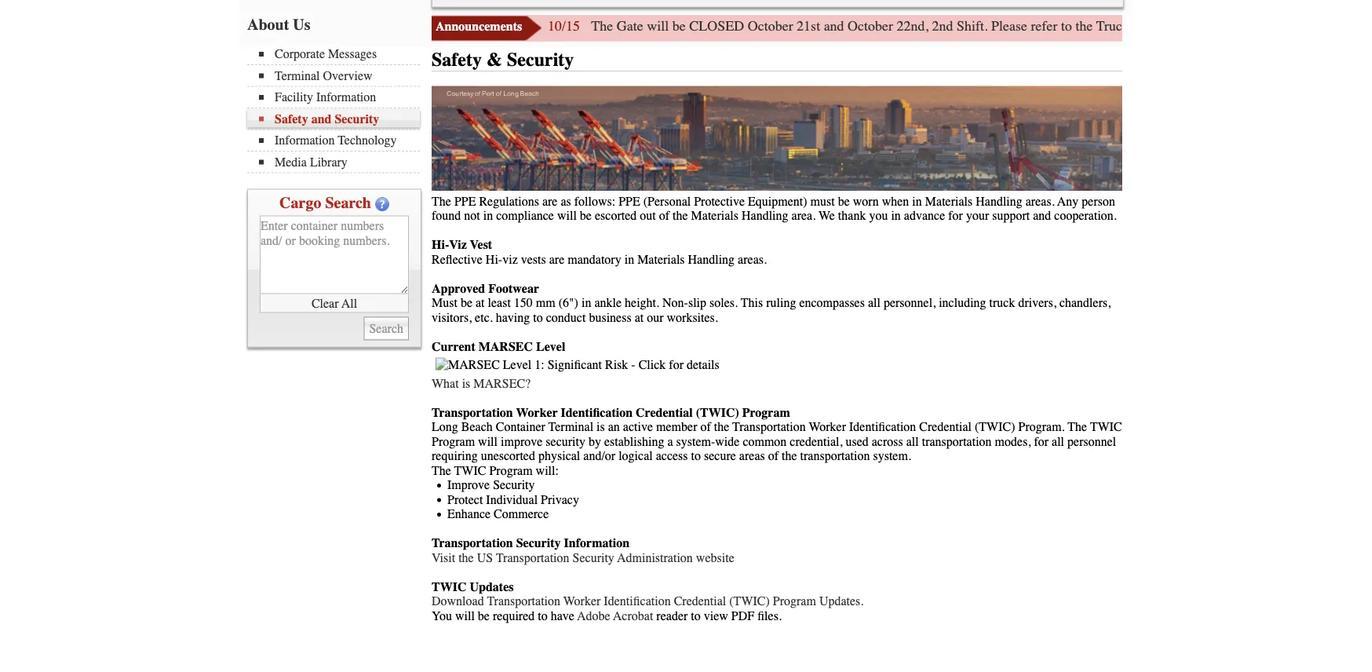 Task type: vqa. For each thing, say whether or not it's contained in the screenshot.
the right Trucker
no



Task type: locate. For each thing, give the bounding box(es) containing it.
beach
[[461, 420, 493, 435]]

is inside transportation worker identification credential (twic) program long beach container terminal is an active member of the transportation worker identification credential (twic) program. the twic program will improve security by establishing a system-wide common credential, used across all transportation modes, for all personnel requiring unescorted physical and/or logical access to secure areas of the transportation system. the twic program will:
[[597, 420, 605, 435]]

transportation down the commerce
[[496, 551, 570, 565]]

1 horizontal spatial october
[[848, 18, 893, 35]]

will right compliance
[[557, 209, 577, 223]]

1 horizontal spatial gate
[[1133, 18, 1160, 35]]

for inside transportation worker identification credential (twic) program long beach container terminal is an active member of the transportation worker identification credential (twic) program. the twic program will improve security by establishing a system-wide common credential, used across all transportation modes, for all personnel requiring unescorted physical and/or logical access to secure areas of the transportation system. the twic program will:
[[1034, 435, 1049, 449]]

of
[[659, 209, 670, 223], [701, 420, 711, 435], [768, 449, 779, 464]]

information down overview
[[316, 90, 376, 105]]

hi- down found
[[432, 238, 449, 253]]

2 horizontal spatial for
[[1259, 18, 1275, 35]]

view
[[704, 609, 728, 623]]

1 horizontal spatial materials
[[691, 209, 739, 223]]

program left updates.
[[773, 594, 816, 609]]

security inside corporate messages terminal overview facility information safety and security information technology media library
[[335, 112, 379, 126]]

materials inside hi-viz vest reflective hi-viz vests are mandatory in materials handling areas.
[[638, 253, 685, 267]]

2 vertical spatial the
[[432, 464, 451, 478]]

worker down visit the us transportation security administration website link
[[564, 594, 601, 609]]

when
[[882, 194, 909, 209]]

the left us
[[459, 551, 474, 565]]

credential inside twic updates download transportation worker identification credential (twic) program updates. you will be required to have adobe acrobat reader to view pdf files.​
[[674, 594, 726, 609]]

2 horizontal spatial and
[[1033, 209, 1051, 223]]

transportation down enhance
[[432, 536, 513, 551]]

0 horizontal spatial gate
[[617, 18, 643, 35]]

all right across
[[907, 435, 919, 449]]

2 vertical spatial for
[[1034, 435, 1049, 449]]

in right 'mandatory'
[[625, 253, 634, 267]]

1 horizontal spatial of
[[701, 420, 711, 435]]

2 horizontal spatial the
[[1068, 420, 1087, 435]]

2 horizontal spatial materials
[[925, 194, 973, 209]]

follows:
[[574, 194, 616, 209]]

twic inside twic updates download transportation worker identification credential (twic) program updates. you will be required to have adobe acrobat reader to view pdf files.​
[[432, 580, 467, 594]]

1 horizontal spatial and
[[824, 18, 844, 35]]

credential
[[636, 406, 693, 420], [920, 420, 972, 435], [674, 594, 726, 609]]

october left the 22nd,
[[848, 18, 893, 35]]

security up technology
[[335, 112, 379, 126]]

to right 150
[[533, 311, 543, 325]]

​​​​​the ppe regulations are as follows: ppe (personal protective equipment) must be worn when in materials handling areas. any person found not in compliance will be escorted out of the materials handling area. we thank you in advance for your support and cooperation.
[[432, 194, 1117, 223]]

for left your
[[949, 209, 963, 223]]

must
[[811, 194, 835, 209]]

the right 'program.'
[[1068, 420, 1087, 435]]

handling up soles. at top
[[688, 253, 735, 267]]

will inside twic updates download transportation worker identification credential (twic) program updates. you will be required to have adobe acrobat reader to view pdf files.​
[[455, 609, 475, 623]]

1 horizontal spatial all
[[907, 435, 919, 449]]

current
[[432, 340, 476, 354]]

handling left any
[[976, 194, 1023, 209]]

for right page
[[1259, 18, 1275, 35]]

1 horizontal spatial the
[[591, 18, 613, 35]]

individual
[[486, 493, 538, 507]]

2 vertical spatial of
[[768, 449, 779, 464]]

transportation down us
[[487, 594, 561, 609]]

any
[[1058, 194, 1079, 209]]

website
[[696, 551, 735, 565]]

1 vertical spatial twic
[[454, 464, 486, 478]]

1 vertical spatial information
[[275, 133, 335, 148]]

improve security protect individual privacy enhance commerce
[[447, 478, 579, 522]]

1 vertical spatial and
[[311, 112, 332, 126]]

protect
[[447, 493, 483, 507]]

2 horizontal spatial all
[[1052, 435, 1065, 449]]

advance
[[904, 209, 945, 223]]

0 horizontal spatial and
[[311, 112, 332, 126]]

1 horizontal spatial terminal
[[549, 420, 594, 435]]

information down the "privacy"
[[564, 536, 630, 551]]

in right (6")
[[582, 296, 591, 311]]

is left an
[[597, 420, 605, 435]]

(twic) right view
[[730, 594, 770, 609]]

1 horizontal spatial ppe
[[619, 194, 640, 209]]

0 horizontal spatial areas.
[[738, 253, 767, 267]]

you
[[432, 609, 452, 623]]

0 horizontal spatial safety
[[275, 112, 308, 126]]

1 horizontal spatial areas.
[[1026, 194, 1055, 209]]

None submit
[[364, 317, 409, 341]]

materials
[[925, 194, 973, 209], [691, 209, 739, 223], [638, 253, 685, 267]]

credential right across
[[920, 420, 972, 435]]

all left personnel
[[1052, 435, 1065, 449]]

business
[[589, 311, 632, 325]]

page
[[1229, 18, 1255, 35]]

overview
[[323, 69, 373, 83]]

areas. up this
[[738, 253, 767, 267]]

acrobat
[[613, 609, 653, 623]]

at
[[476, 296, 485, 311], [635, 311, 644, 325]]

0 horizontal spatial materials
[[638, 253, 685, 267]]

gate right truck at the right of page
[[1133, 18, 1160, 35]]

in right when
[[913, 194, 922, 209]]

visit
[[432, 551, 455, 565]]

1 vertical spatial are
[[549, 253, 565, 267]]

area.
[[792, 209, 816, 223]]

gate right 10/15
[[617, 18, 643, 35]]

0 vertical spatial for
[[1259, 18, 1275, 35]]

transportation left across
[[800, 449, 870, 464]]

out
[[640, 209, 656, 223]]

areas.
[[1026, 194, 1055, 209], [738, 253, 767, 267]]

system-
[[676, 435, 715, 449]]

credential left pdf
[[674, 594, 726, 609]]

0 vertical spatial twic
[[1090, 420, 1122, 435]]

2nd
[[932, 18, 954, 35]]

1 horizontal spatial menu bar
[[432, 0, 1124, 8]]

is right what on the left of page
[[462, 377, 471, 391]]

worker left across
[[809, 420, 846, 435]]

refer
[[1031, 18, 1058, 35]]

at left "our"
[[635, 311, 644, 325]]

be inside twic updates download transportation worker identification credential (twic) program updates. you will be required to have adobe acrobat reader to view pdf files.​
[[478, 609, 490, 623]]

facility information link
[[259, 90, 420, 105]]

including
[[939, 296, 986, 311]]

terminal down corporate
[[275, 69, 320, 83]]

transportation
[[432, 406, 513, 420], [733, 420, 806, 435], [432, 536, 513, 551], [496, 551, 570, 565], [487, 594, 561, 609]]

will:
[[536, 464, 559, 478]]

safety down facility
[[275, 112, 308, 126]]

the right the out
[[673, 209, 688, 223]]

twic down visit
[[432, 580, 467, 594]]

the left truck at the right of page
[[1076, 18, 1093, 35]]

to left have
[[538, 609, 548, 623]]

access
[[656, 449, 688, 464]]

found
[[432, 209, 461, 223]]

non-
[[663, 296, 688, 311]]

0 vertical spatial areas.
[[1026, 194, 1055, 209]]

0 horizontal spatial of
[[659, 209, 670, 223]]

privacy
[[541, 493, 579, 507]]

handling left area.
[[742, 209, 789, 223]]

announcements
[[436, 20, 522, 34]]

active
[[623, 420, 653, 435]]

further
[[1279, 18, 1317, 35]]

0 vertical spatial terminal
[[275, 69, 320, 83]]

22nd,
[[897, 18, 929, 35]]

areas. left any
[[1026, 194, 1055, 209]]

twic right 'program.'
[[1090, 420, 1122, 435]]

transportation down what is marsec? "link"
[[432, 406, 513, 420]]

are inside hi-viz vest reflective hi-viz vests are mandatory in materials handling areas.
[[549, 253, 565, 267]]

at left least
[[476, 296, 485, 311]]

0 horizontal spatial for
[[949, 209, 963, 223]]

0 horizontal spatial handling
[[688, 253, 735, 267]]

0 vertical spatial safety
[[432, 49, 482, 71]]

information
[[316, 90, 376, 105], [275, 133, 335, 148], [564, 536, 630, 551]]

1 horizontal spatial safety
[[432, 49, 482, 71]]

2 vertical spatial and
[[1033, 209, 1051, 223]]

modes,
[[995, 435, 1031, 449]]

to inside transportation worker identification credential (twic) program long beach container terminal is an active member of the transportation worker identification credential (twic) program. the twic program will improve security by establishing a system-wide common credential, used across all transportation modes, for all personnel requiring unescorted physical and/or logical access to secure areas of the transportation system. the twic program will:
[[691, 449, 701, 464]]

0 vertical spatial are
[[542, 194, 558, 209]]

to right the refer
[[1061, 18, 1072, 35]]

thank
[[838, 209, 866, 223]]

(twic) inside twic updates download transportation worker identification credential (twic) program updates. you will be required to have adobe acrobat reader to view pdf files.​
[[730, 594, 770, 609]]

and right 21st
[[824, 18, 844, 35]]

escorted
[[595, 209, 637, 223]]

menu bar containing corporate messages
[[247, 46, 428, 173]]

(personal
[[644, 194, 691, 209]]

in right not at the top of the page
[[483, 209, 493, 223]]

1 october from the left
[[748, 18, 793, 35]]

will inside ​​​​​the ppe regulations are as follows: ppe (personal protective equipment) must be worn when in materials handling areas. any person found not in compliance will be escorted out of the materials handling area. we thank you in advance for your support and cooperation.
[[557, 209, 577, 223]]

1 vertical spatial of
[[701, 420, 711, 435]]

150
[[514, 296, 533, 311]]

0 horizontal spatial transportation
[[800, 449, 870, 464]]

10/15
[[548, 18, 580, 35]]

be right as
[[580, 209, 592, 223]]

information technology link
[[259, 133, 420, 148]]

conduct
[[546, 311, 586, 325]]

having
[[496, 311, 530, 325]]

(twic)
[[696, 406, 739, 420], [975, 420, 1015, 435], [730, 594, 770, 609]]

october
[[748, 18, 793, 35], [848, 18, 893, 35]]

transportation security information visit the us transportation security administration website
[[432, 536, 735, 565]]

ppe right ​​​​​the
[[454, 194, 476, 209]]

are right vests
[[549, 253, 565, 267]]

1 vertical spatial terminal
[[549, 420, 594, 435]]

0 horizontal spatial at
[[476, 296, 485, 311]]

terminal up physical
[[549, 420, 594, 435]]

be
[[673, 18, 686, 35], [838, 194, 850, 209], [580, 209, 592, 223], [461, 296, 473, 311], [478, 609, 490, 623]]

by
[[589, 435, 601, 449]]

safety left &
[[432, 49, 482, 71]]

worker up improve
[[516, 406, 558, 420]]

transportation left modes, on the right of page
[[922, 435, 992, 449]]

security down unescorted at left bottom
[[493, 478, 535, 493]]

identification
[[561, 406, 633, 420], [849, 420, 916, 435], [604, 594, 671, 609]]

2 vertical spatial twic
[[432, 580, 467, 594]]

materials right when
[[925, 194, 973, 209]]

security up adobe
[[573, 551, 615, 565]]

marsec?
[[474, 377, 531, 391]]

0 horizontal spatial is
[[462, 377, 471, 391]]

the up protect
[[432, 464, 451, 478]]

1 horizontal spatial is
[[597, 420, 605, 435]]

the right the areas
[[782, 449, 797, 464]]

will
[[647, 18, 669, 35], [557, 209, 577, 223], [478, 435, 498, 449], [455, 609, 475, 623]]

and left any
[[1033, 209, 1051, 223]]

credential,
[[790, 435, 843, 449]]

truck
[[1097, 18, 1130, 35]]

are left as
[[542, 194, 558, 209]]

will left improve
[[478, 435, 498, 449]]

are inside ​​​​​the ppe regulations are as follows: ppe (personal protective equipment) must be worn when in materials handling areas. any person found not in compliance will be escorted out of the materials handling area. we thank you in advance for your support and cooperation.
[[542, 194, 558, 209]]

october left 21st
[[748, 18, 793, 35]]

be right must
[[461, 296, 473, 311]]

adobe
[[577, 609, 611, 623]]

0 horizontal spatial menu bar
[[247, 46, 428, 173]]

gate
[[1321, 18, 1344, 35]]

ppe right follows:
[[619, 194, 640, 209]]

of right the areas
[[768, 449, 779, 464]]

gate
[[617, 18, 643, 35], [1133, 18, 1160, 35]]

2 vertical spatial information
[[564, 536, 630, 551]]

all
[[868, 296, 881, 311], [907, 435, 919, 449], [1052, 435, 1065, 449]]

hi-
[[432, 238, 449, 253], [486, 253, 503, 267]]

1 vertical spatial safety
[[275, 112, 308, 126]]

menu bar
[[432, 0, 1124, 8], [247, 46, 428, 173]]

viz
[[503, 253, 518, 267]]

1 vertical spatial the
[[1068, 420, 1087, 435]]

information up media
[[275, 133, 335, 148]]

security down the commerce
[[516, 536, 561, 551]]

1 vertical spatial is
[[597, 420, 605, 435]]

what is marsec?
[[432, 377, 531, 391]]

of right the out
[[659, 209, 670, 223]]

1 vertical spatial menu bar
[[247, 46, 428, 173]]

0 vertical spatial of
[[659, 209, 670, 223]]

be left required at the left
[[478, 609, 490, 623]]

materials down the out
[[638, 253, 685, 267]]

will inside transportation worker identification credential (twic) program long beach container terminal is an active member of the transportation worker identification credential (twic) program. the twic program will improve security by establishing a system-wide common credential, used across all transportation modes, for all personnel requiring unescorted physical and/or logical access to secure areas of the transportation system. the twic program will:
[[478, 435, 498, 449]]

materials right (personal on the top of the page
[[691, 209, 739, 223]]

approved
[[432, 282, 485, 296]]

identification inside twic updates download transportation worker identification credential (twic) program updates. you will be required to have adobe acrobat reader to view pdf files.​
[[604, 594, 671, 609]]

1 horizontal spatial at
[[635, 311, 644, 325]]

1 horizontal spatial worker
[[564, 594, 601, 609]]

0 horizontal spatial october
[[748, 18, 793, 35]]

of left wide
[[701, 420, 711, 435]]

height.
[[625, 296, 659, 311]]

least
[[488, 296, 511, 311]]

1 gate from the left
[[617, 18, 643, 35]]

the inside ​​​​​the ppe regulations are as follows: ppe (personal protective equipment) must be worn when in materials handling areas. any person found not in compliance will be escorted out of the materials handling area. we thank you in advance for your support and cooperation.
[[673, 209, 688, 223]]

reader
[[657, 609, 688, 623]]

to inside approved footwear must be at least 150 mm (6") in ankle height. non-slip soles. this ruling encompasses all personnel, including truck drivers, chandlers, visitors, etc. having to conduct business at our worksites.
[[533, 311, 543, 325]]

is
[[462, 377, 471, 391], [597, 420, 605, 435]]

the right 10/15
[[591, 18, 613, 35]]

us
[[293, 16, 311, 34]]

be left closed
[[673, 18, 686, 35]]

(twic) up wide
[[696, 406, 739, 420]]

transportation inside twic updates download transportation worker identification credential (twic) program updates. you will be required to have adobe acrobat reader to view pdf files.​
[[487, 594, 561, 609]]

1 horizontal spatial handling
[[742, 209, 789, 223]]

1 vertical spatial areas.
[[738, 253, 767, 267]]

0 horizontal spatial ppe
[[454, 194, 476, 209]]

all left personnel,
[[868, 296, 881, 311]]

1 horizontal spatial for
[[1034, 435, 1049, 449]]

twic up protect
[[454, 464, 486, 478]]

1 vertical spatial for
[[949, 209, 963, 223]]

viz
[[449, 238, 467, 253]]

and down "facility information" link
[[311, 112, 332, 126]]

for right modes, on the right of page
[[1034, 435, 1049, 449]]

hi- up footwear
[[486, 253, 503, 267]]

what
[[432, 377, 459, 391]]

Enter container numbers and/ or booking numbers.  text field
[[260, 216, 409, 294]]

program up improve
[[432, 435, 475, 449]]

be right "must"
[[838, 194, 850, 209]]

worker
[[516, 406, 558, 420], [809, 420, 846, 435], [564, 594, 601, 609]]

0 horizontal spatial terminal
[[275, 69, 320, 83]]

to left 'secure'
[[691, 449, 701, 464]]

0 horizontal spatial all
[[868, 296, 881, 311]]

will right the you
[[455, 609, 475, 623]]

web
[[1202, 18, 1225, 35]]



Task type: describe. For each thing, give the bounding box(es) containing it.
transportation worker identification credential (twic) program long beach container terminal is an active member of the transportation worker identification credential (twic) program. the twic program will improve security by establishing a system-wide common credential, used across all transportation modes, for all personnel requiring unescorted physical and/or logical access to secure areas of the transportation system. the twic program will:
[[432, 406, 1122, 478]]

adobe acrobat link
[[577, 609, 653, 623]]

information inside transportation security information visit the us transportation security administration website
[[564, 536, 630, 551]]

messages
[[328, 47, 377, 62]]

2 horizontal spatial worker
[[809, 420, 846, 435]]

safety & security
[[432, 49, 574, 71]]

current marsec level
[[432, 340, 566, 354]]

program up "common"
[[742, 406, 790, 420]]

we
[[819, 209, 835, 223]]

twic updates download transportation worker identification credential (twic) program updates. you will be required to have adobe acrobat reader to view pdf files.​
[[432, 580, 864, 623]]

2 october from the left
[[848, 18, 893, 35]]

marsec
[[479, 340, 533, 354]]

across
[[872, 435, 903, 449]]

2 horizontal spatial handling
[[976, 194, 1023, 209]]

1 horizontal spatial transportation
[[922, 435, 992, 449]]

terminal inside transportation worker identification credential (twic) program long beach container terminal is an active member of the transportation worker identification credential (twic) program. the twic program will improve security by establishing a system-wide common credential, used across all transportation modes, for all personnel requiring unescorted physical and/or logical access to secure areas of the transportation system. the twic program will:
[[549, 420, 594, 435]]

cargo
[[280, 194, 321, 212]]

this
[[741, 296, 763, 311]]

mm
[[536, 296, 556, 311]]

2 gate from the left
[[1133, 18, 1160, 35]]

chandlers,
[[1060, 296, 1111, 311]]

commerce
[[494, 507, 549, 522]]

of inside ​​​​​the ppe regulations are as follows: ppe (personal protective equipment) must be worn when in materials handling areas. any person found not in compliance will be escorted out of the materials handling area. we thank you in advance for your support and cooperation.
[[659, 209, 670, 223]]

cooperation.
[[1055, 209, 1117, 223]]

areas. inside hi-viz vest reflective hi-viz vests are mandatory in materials handling areas.
[[738, 253, 767, 267]]

credential up a
[[636, 406, 693, 420]]

unescorted
[[481, 449, 535, 464]]

handling inside hi-viz vest reflective hi-viz vests are mandatory in materials handling areas.
[[688, 253, 735, 267]]

encompasses
[[800, 296, 865, 311]]

be inside approved footwear must be at least 150 mm (6") in ankle height. non-slip soles. this ruling encompasses all personnel, including truck drivers, chandlers, visitors, etc. having to conduct business at our worksites.
[[461, 296, 473, 311]]

soles.
[[710, 296, 738, 311]]

ruling
[[766, 296, 796, 311]]

to left view
[[691, 609, 701, 623]]

0 vertical spatial menu bar
[[432, 0, 1124, 8]]

personnel
[[1068, 435, 1117, 449]]

requiring
[[432, 449, 478, 464]]

hi-viz vest reflective hi-viz vests are mandatory in materials handling areas.
[[432, 238, 767, 267]]

please
[[992, 18, 1028, 35]]

will left closed
[[647, 18, 669, 35]]

and inside corporate messages terminal overview facility information safety and security information technology media library
[[311, 112, 332, 126]]

have
[[551, 609, 575, 623]]

equipment)
[[748, 194, 808, 209]]

vests
[[521, 253, 546, 267]]

0 vertical spatial and
[[824, 18, 844, 35]]

establishing
[[604, 435, 664, 449]]

enhance
[[447, 507, 491, 522]]

0 vertical spatial information
[[316, 90, 376, 105]]

cargo search
[[280, 194, 371, 212]]

approved footwear must be at least 150 mm (6") in ankle height. non-slip soles. this ruling encompasses all personnel, including truck drivers, chandlers, visitors, etc. having to conduct business at our worksites.
[[432, 282, 1111, 325]]

drivers,
[[1019, 296, 1057, 311]]

and inside ​​​​​the ppe regulations are as follows: ppe (personal protective equipment) must be worn when in materials handling areas. any person found not in compliance will be escorted out of the materials handling area. we thank you in advance for your support and cooperation.
[[1033, 209, 1051, 223]]

mandatory
[[568, 253, 622, 267]]

what is marsec? link
[[432, 377, 531, 391]]

protective
[[694, 194, 745, 209]]

corporate
[[275, 47, 325, 62]]

marsec level 1: significant risk - click for details image
[[436, 358, 720, 373]]

support
[[992, 209, 1030, 223]]

long
[[432, 420, 458, 435]]

1 horizontal spatial hi-
[[486, 253, 503, 267]]

the up 'secure'
[[714, 420, 730, 435]]

in inside approved footwear must be at least 150 mm (6") in ankle height. non-slip soles. this ruling encompasses all personnel, including truck drivers, chandlers, visitors, etc. having to conduct business at our worksites.
[[582, 296, 591, 311]]

shift.
[[957, 18, 988, 35]]

as
[[561, 194, 571, 209]]

clear all
[[312, 296, 357, 311]]

all
[[342, 296, 357, 311]]

improve
[[447, 478, 490, 493]]

updates.
[[820, 594, 864, 609]]

all inside approved footwear must be at least 150 mm (6") in ankle height. non-slip soles. this ruling encompasses all personnel, including truck drivers, chandlers, visitors, etc. having to conduct business at our worksites.
[[868, 296, 881, 311]]

safety and security link
[[259, 112, 420, 126]]

0 horizontal spatial worker
[[516, 406, 558, 420]]

and/or
[[584, 449, 616, 464]]

for inside ​​​​​the ppe regulations are as follows: ppe (personal protective equipment) must be worn when in materials handling areas. any person found not in compliance will be escorted out of the materials handling area. we thank you in advance for your support and cooperation.
[[949, 209, 963, 223]]

visitors,
[[432, 311, 472, 325]]

in right you
[[891, 209, 901, 223]]

0 horizontal spatial the
[[432, 464, 451, 478]]

library
[[310, 155, 348, 170]]

corporate messages link
[[259, 47, 420, 62]]

clear all button
[[260, 294, 409, 313]]

person
[[1082, 194, 1116, 209]]

in inside hi-viz vest reflective hi-viz vests are mandatory in materials handling areas.
[[625, 253, 634, 267]]

worn
[[853, 194, 879, 209]]

an
[[608, 420, 620, 435]]

our
[[647, 311, 664, 325]]

search
[[325, 194, 371, 212]]

&
[[487, 49, 502, 71]]

0 horizontal spatial hi-
[[432, 238, 449, 253]]

2 horizontal spatial of
[[768, 449, 779, 464]]

etc.
[[475, 311, 493, 325]]

0 vertical spatial is
[[462, 377, 471, 391]]

technology
[[338, 133, 397, 148]]

(6")
[[559, 296, 579, 311]]

21st
[[797, 18, 820, 35]]

areas. inside ​​​​​the ppe regulations are as follows: ppe (personal protective equipment) must be worn when in materials handling areas. any person found not in compliance will be escorted out of the materials handling area. we thank you in advance for your support and cooperation.
[[1026, 194, 1055, 209]]

10/15 the gate will be closed october 21st and october 22nd, 2nd shift. please refer to the truck gate hours web page for further gate detai
[[548, 18, 1372, 35]]

terminal inside corporate messages terminal overview facility information safety and security information technology media library
[[275, 69, 320, 83]]

about us
[[247, 16, 311, 34]]

program up individual
[[489, 464, 533, 478]]

personnel,
[[884, 296, 936, 311]]

download transportation worker identification credential (twic) program updates. link
[[432, 594, 864, 609]]

transportation up the areas
[[733, 420, 806, 435]]

hours
[[1164, 18, 1198, 35]]

the inside transportation security information visit the us transportation security administration website
[[459, 551, 474, 565]]

1 ppe from the left
[[454, 194, 476, 209]]

program inside twic updates download transportation worker identification credential (twic) program updates. you will be required to have adobe acrobat reader to view pdf files.​
[[773, 594, 816, 609]]

media library link
[[259, 155, 420, 170]]

security inside 'improve security protect individual privacy enhance commerce'
[[493, 478, 535, 493]]

safety inside corporate messages terminal overview facility information safety and security information technology media library
[[275, 112, 308, 126]]

regulations
[[479, 194, 539, 209]]

secure
[[704, 449, 736, 464]]

vest
[[470, 238, 492, 253]]

0 vertical spatial the
[[591, 18, 613, 35]]

security down 10/15
[[507, 49, 574, 71]]

worker inside twic updates download transportation worker identification credential (twic) program updates. you will be required to have adobe acrobat reader to view pdf files.​
[[564, 594, 601, 609]]

(twic) left 'program.'
[[975, 420, 1015, 435]]

compliance
[[496, 209, 554, 223]]

files.​
[[758, 609, 782, 623]]

areas
[[739, 449, 765, 464]]

member
[[656, 420, 698, 435]]

2 ppe from the left
[[619, 194, 640, 209]]



